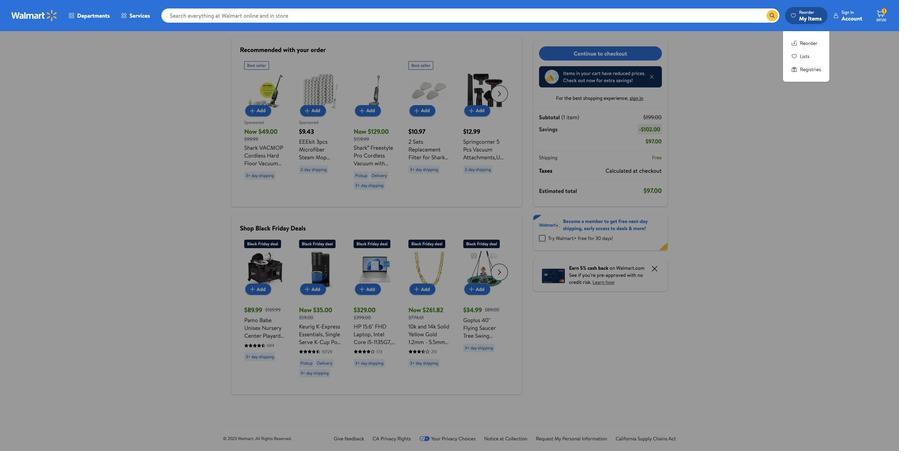 Task type: vqa. For each thing, say whether or not it's contained in the screenshot.
'Sponsored' in Sponsored Now $49.00 $99.99 Shark VACMOP Cordless Hard Floor Vacuum Mop with Disposable VACMOP Pad, VM250
yes



Task type: locate. For each thing, give the bounding box(es) containing it.
$97.00 down "$102.00"
[[646, 137, 662, 145]]

fhd
[[375, 322, 387, 330]]

add to cart image up $34.99
[[467, 285, 476, 294]]

shipping inside the $34.99 "group"
[[478, 345, 493, 351]]

for inside the $12.99 springcorner 5 pcs vacuum attachments,universal vacuum cleaner attachments crevice tool, double head vacuum nozzle with adapter for 31mm and 35mm(black)
[[496, 200, 504, 208]]

freestyle
[[371, 144, 393, 152]]

2 vertical spatial $97.00
[[644, 186, 662, 195]]

add button for hp 15.6" fhd laptop, intel core i5-1135g7, 8gb ram, 256gb ssd, silver, windows 11 home, 15- dy2795wm
[[355, 284, 381, 295]]

sponsored inside sponsored now $49.00 $99.99 shark vacmop cordless hard floor vacuum mop with disposable vacmop pad, vm250
[[244, 119, 264, 125]]

1 horizontal spatial cleaner
[[484, 161, 503, 169]]

tree
[[463, 332, 474, 340]]

1 vertical spatial replacement
[[299, 161, 331, 169]]

silver,
[[354, 361, 368, 369]]

0 vertical spatial checkout
[[605, 50, 628, 57]]

0 horizontal spatial 2-
[[301, 166, 304, 172]]

1 cordless from the left
[[244, 152, 266, 159]]

departments button
[[63, 7, 115, 24]]

1 horizontal spatial items
[[808, 14, 822, 22]]

information
[[582, 435, 607, 442]]

add for goplus 40'' flying saucer tree swing indoor outdoor play set swing for kids green
[[476, 286, 485, 293]]

s1001c,
[[299, 208, 318, 215]]

15-
[[377, 369, 384, 377]]

0 horizontal spatial pickup
[[301, 360, 313, 366]]

and inside now $261.82 $774.61 10k and 14k solid yellow gold 1.2mm - 5.5mm mariner link chain necklace- 16" 18" 20"22" 24" 30"
[[418, 322, 427, 330]]

3+ day shipping up 30"
[[410, 360, 438, 366]]

hard
[[267, 152, 279, 159]]

2-day shipping down steam on the top of the page
[[301, 166, 327, 172]]

1 vertical spatial &
[[278, 340, 282, 347]]

add inside the $10.97 group
[[421, 107, 430, 114]]

1 vertical spatial reorder
[[800, 40, 818, 47]]

vacmop left pad,
[[244, 183, 268, 191]]

4 deal from the left
[[435, 241, 443, 247]]

1 horizontal spatial 2-
[[465, 166, 469, 172]]

nv350,
[[423, 177, 442, 184]]

necklace-
[[424, 354, 449, 361]]

no
[[638, 272, 643, 279]]

$97.00
[[877, 17, 887, 22], [646, 137, 662, 145], [644, 186, 662, 195]]

shipping up 15-
[[368, 360, 384, 366]]

notice at collection
[[484, 435, 528, 442]]

1 horizontal spatial delivery
[[372, 172, 387, 178]]

$34.99 group
[[463, 237, 505, 363]]

add to cart image inside the now $49.00 group
[[248, 106, 257, 115]]

privacy right your
[[442, 435, 457, 442]]

1 horizontal spatial shark
[[299, 177, 313, 184]]

for inside sponsored $9.43 eeekit 3pcs microfiber steam mop replacement pads fit for shark vacuum cleaner s1000 s1000a s1000c s1000wm s1001c, washable reusable
[[320, 169, 327, 177]]

add button for goplus 40'' flying saucer tree swing indoor outdoor play set swing for kids green
[[465, 284, 490, 295]]

add button inside the $34.99 "group"
[[465, 284, 490, 295]]

add up $261.82
[[421, 286, 430, 293]]

1 $97.00
[[877, 8, 887, 22]]

1 horizontal spatial &
[[629, 225, 633, 232]]

add to cart image inside $89.99 'group'
[[248, 285, 257, 294]]

2 2-day shipping from the left
[[465, 166, 491, 172]]

privacy
[[381, 435, 396, 442], [442, 435, 457, 442]]

free down early in the right of the page
[[578, 235, 587, 242]]

1 best seller from the left
[[247, 62, 266, 68]]

recommended
[[240, 45, 282, 54]]

1 horizontal spatial cordless
[[364, 152, 385, 159]]

3+ down floor
[[246, 172, 251, 178]]

1 horizontal spatial sponsored
[[299, 119, 319, 125]]

add to cart image
[[248, 106, 257, 115], [303, 106, 312, 115], [358, 106, 366, 115], [467, 106, 476, 115], [248, 285, 257, 294], [303, 285, 312, 294], [358, 285, 366, 294], [413, 285, 421, 294]]

privacy right ca
[[381, 435, 396, 442]]

0 vertical spatial pickup
[[355, 172, 368, 178]]

1 vertical spatial mop
[[244, 167, 255, 175]]

3+ up away
[[410, 166, 415, 172]]

1 horizontal spatial and
[[479, 208, 488, 215]]

now $129.00 $159.99 shark® freestyle pro cordless vacuum with precision charging dock sv1114
[[354, 127, 393, 191]]

day up away
[[416, 166, 422, 172]]

disposable
[[244, 175, 271, 183]]

0 vertical spatial add to cart image
[[413, 106, 421, 115]]

add up '$35.00' at the bottom left
[[312, 286, 320, 293]]

1 vertical spatial checkout
[[640, 167, 662, 175]]

0 vertical spatial and
[[479, 208, 488, 215]]

0 horizontal spatial cleaner
[[299, 184, 318, 192]]

0 horizontal spatial my
[[555, 435, 561, 442]]

black for now $261.82
[[411, 241, 421, 247]]

3+ down "coffee"
[[301, 370, 305, 376]]

tool,
[[483, 177, 495, 184]]

0 horizontal spatial &
[[278, 340, 282, 347]]

pickup inside now $129.00 group
[[355, 172, 368, 178]]

shipping down 251
[[423, 360, 438, 366]]

friday for $399.00
[[368, 241, 379, 247]]

3+ day shipping inside $329.00 group
[[355, 360, 384, 366]]

crevice
[[463, 177, 482, 184]]

$12.99
[[463, 127, 481, 136]]

friday for $261.82
[[422, 241, 434, 247]]

1 horizontal spatial replacement
[[409, 145, 441, 153]]

10k
[[409, 322, 417, 330]]

my right request
[[555, 435, 561, 442]]

0 horizontal spatial your
[[297, 45, 309, 54]]

3+ inside the $10.97 group
[[410, 166, 415, 172]]

best seller inside the now $49.00 group
[[247, 62, 266, 68]]

1 horizontal spatial best
[[411, 62, 420, 68]]

shark up the s1000a
[[299, 177, 313, 184]]

3+ inside now $129.00 group
[[355, 182, 360, 188]]

$774.61
[[409, 314, 424, 321]]

cordless down $99.99
[[244, 152, 266, 159]]

3+ left set
[[465, 345, 470, 351]]

items left out on the top of page
[[564, 70, 575, 77]]

now inside now $129.00 $159.99 shark® freestyle pro cordless vacuum with precision charging dock sv1114
[[354, 127, 367, 136]]

0 horizontal spatial checkout
[[605, 50, 628, 57]]

your inside items in your cart have reduced prices. check out now for extra savings!
[[582, 70, 591, 77]]

1.2mm
[[409, 338, 424, 346]]

day down 'bassinet'
[[252, 354, 258, 360]]

mop up the vm250
[[244, 167, 255, 175]]

2 best seller from the left
[[411, 62, 431, 68]]

0 horizontal spatial items
[[564, 70, 575, 77]]

black
[[256, 224, 271, 233], [247, 241, 257, 247], [302, 241, 312, 247], [357, 241, 367, 247], [411, 241, 421, 247], [466, 241, 476, 247], [244, 355, 257, 363]]

for left kids
[[463, 355, 471, 363]]

$99.99
[[244, 135, 258, 143]]

add to cart image up $159.99
[[358, 106, 366, 115]]

shop black friday deals
[[240, 224, 306, 233]]

at right calculated
[[633, 167, 638, 175]]

shipping up pad,
[[259, 172, 274, 178]]

2-day shipping inside $9.43 "group"
[[301, 166, 327, 172]]

add button for 10k and 14k solid yellow gold 1.2mm - 5.5mm mariner link chain necklace- 16" 18" 20"22" 24" 30"
[[410, 284, 436, 295]]

friday inside $329.00 group
[[368, 241, 379, 247]]

vacuum up s1000c
[[314, 177, 334, 184]]

1 horizontal spatial free
[[619, 218, 628, 225]]

1 black friday deal from the left
[[247, 241, 278, 247]]

0 horizontal spatial best seller
[[247, 62, 266, 68]]

black for $329.00
[[357, 241, 367, 247]]

seller for $10.97
[[421, 62, 431, 68]]

friday inside the $34.99 "group"
[[477, 241, 489, 247]]

deal inside $329.00 group
[[380, 241, 388, 247]]

1 horizontal spatial my
[[800, 14, 807, 22]]

shark up lift-
[[432, 153, 445, 161]]

2-day shipping for $9.43
[[301, 166, 327, 172]]

add inside '$12.99' group
[[476, 107, 485, 114]]

0 horizontal spatial best
[[247, 62, 255, 68]]

1 vertical spatial items
[[564, 70, 575, 77]]

day inside the $34.99 "group"
[[471, 345, 477, 351]]

shark down $99.99
[[244, 144, 258, 152]]

calculated
[[606, 167, 632, 175]]

& right 684
[[278, 340, 282, 347]]

0 horizontal spatial cordless
[[244, 152, 266, 159]]

deal inside the $34.99 "group"
[[490, 241, 497, 247]]

add button inside $329.00 group
[[355, 284, 381, 295]]

seller inside the $10.97 group
[[421, 62, 431, 68]]

day inside now $261.82 group
[[416, 360, 422, 366]]

&
[[629, 225, 633, 232], [278, 340, 282, 347]]

day inside the $10.97 group
[[416, 166, 422, 172]]

0 horizontal spatial in
[[577, 70, 580, 77]]

1 horizontal spatial your
[[582, 70, 591, 77]]

2 sponsored from the left
[[299, 119, 319, 125]]

Try Walmart+ free for 30 days! checkbox
[[539, 235, 546, 242]]

essentials,
[[299, 330, 324, 338]]

3 deal from the left
[[380, 241, 388, 247]]

seller inside the now $49.00 group
[[256, 62, 266, 68]]

shark
[[244, 144, 258, 152], [432, 153, 445, 161], [299, 177, 313, 184]]

deal inside $89.99 'group'
[[271, 241, 278, 247]]

seller
[[256, 62, 266, 68], [421, 62, 431, 68]]

0 horizontal spatial replacement
[[299, 161, 331, 169]]

3+ day shipping down floor
[[246, 172, 274, 178]]

best seller
[[247, 62, 266, 68], [411, 62, 431, 68]]

30
[[596, 235, 602, 242]]

add button up $129.00
[[355, 105, 381, 116]]

day left fit
[[304, 166, 311, 172]]

1 vertical spatial in
[[640, 95, 644, 102]]

day right deals
[[641, 218, 648, 225]]

0 vertical spatial cleaner
[[484, 161, 503, 169]]

shipping inside $9.43 "group"
[[312, 166, 327, 172]]

add up $129.00
[[366, 107, 375, 114]]

vacuum down the crevice
[[463, 192, 483, 200]]

my inside reorder my items
[[800, 14, 807, 22]]

2 horizontal spatial shark
[[432, 153, 445, 161]]

3+ up 11
[[355, 360, 360, 366]]

1 horizontal spatial add to cart image
[[467, 285, 476, 294]]

$97.00 down 1
[[877, 17, 887, 22]]

3+ down center
[[246, 354, 251, 360]]

now up shark® at the top of the page
[[354, 127, 367, 136]]

black friday deal for $261.82
[[411, 241, 443, 247]]

add to cart image inside now $35.00 'group'
[[303, 285, 312, 294]]

deal inside now $35.00 'group'
[[325, 241, 333, 247]]

for left 30
[[588, 235, 595, 242]]

1 vertical spatial $97.00
[[646, 137, 662, 145]]

in
[[851, 9, 854, 15]]

sign
[[842, 9, 850, 15]]

1 vertical spatial delivery
[[317, 360, 332, 366]]

1 vertical spatial at
[[500, 435, 504, 442]]

sponsored up $9.43
[[299, 119, 319, 125]]

0 vertical spatial -
[[639, 125, 642, 133]]

1 horizontal spatial best seller
[[411, 62, 431, 68]]

add to cart image up the $59.00
[[303, 285, 312, 294]]

with down the unisex
[[244, 340, 255, 347]]

0 horizontal spatial privacy
[[381, 435, 396, 442]]

my up reorder link on the top of page
[[800, 14, 807, 22]]

0 horizontal spatial and
[[418, 322, 427, 330]]

0 horizontal spatial 2-day shipping
[[301, 166, 327, 172]]

at for calculated
[[633, 167, 638, 175]]

items inside reorder my items
[[808, 14, 822, 22]]

prices.
[[632, 70, 646, 77]]

best seller for sponsored
[[247, 62, 266, 68]]

0 horizontal spatial shark
[[244, 144, 258, 152]]

k- right serve
[[314, 338, 320, 346]]

$89.99 $169.99 pamo babe unisex nursery center playard with bassinet & changing table, black
[[244, 306, 283, 363]]

1 privacy from the left
[[381, 435, 396, 442]]

add up $89.99
[[257, 286, 266, 293]]

add to cart image inside the $34.99 "group"
[[467, 285, 476, 294]]

rights left privacy choices icon at the left bottom
[[397, 435, 411, 442]]

3+ day shipping down "coffee"
[[301, 370, 329, 376]]

vacmop down $49.00
[[259, 144, 283, 152]]

0 horizontal spatial free
[[578, 235, 587, 242]]

with inside now $129.00 $159.99 shark® freestyle pro cordless vacuum with precision charging dock sv1114
[[375, 159, 385, 167]]

add button inside the $10.97 group
[[410, 105, 436, 116]]

0 horizontal spatial mop
[[244, 167, 255, 175]]

best inside the now $49.00 group
[[247, 62, 255, 68]]

add up $9.43
[[312, 107, 320, 114]]

2 seller from the left
[[421, 62, 431, 68]]

with inside the $89.99 $169.99 pamo babe unisex nursery center playard with bassinet & changing table, black
[[244, 340, 255, 347]]

1 vertical spatial add to cart image
[[467, 285, 476, 294]]

best inside the $10.97 group
[[411, 62, 420, 68]]

0 vertical spatial shark
[[244, 144, 258, 152]]

0 vertical spatial your
[[297, 45, 309, 54]]

1 horizontal spatial checkout
[[640, 167, 662, 175]]

home,
[[359, 369, 375, 377]]

to left get
[[605, 218, 609, 225]]

add to cart image up $89.99
[[248, 285, 257, 294]]

pod
[[331, 338, 341, 346]]

- down the sign in link
[[639, 125, 642, 133]]

add to cart image inside now $261.82 group
[[413, 285, 421, 294]]

1 horizontal spatial 2-day shipping
[[465, 166, 491, 172]]

1 horizontal spatial seller
[[421, 62, 431, 68]]

0 horizontal spatial sponsored
[[244, 119, 264, 125]]

add to cart image inside the $10.97 group
[[413, 106, 421, 115]]

add up $329.00
[[366, 286, 375, 293]]

add button up $12.99
[[465, 105, 490, 116]]

credit
[[570, 279, 582, 286]]

sign in link
[[630, 95, 645, 102]]

cordless for $49.00
[[244, 152, 266, 159]]

replacement up xff350
[[409, 145, 441, 153]]

3+ day shipping down precision
[[355, 182, 384, 188]]

black inside now $261.82 group
[[411, 241, 421, 247]]

1 2-day shipping from the left
[[301, 166, 327, 172]]

my for personal
[[555, 435, 561, 442]]

add for 10k and 14k solid yellow gold 1.2mm - 5.5mm mariner link chain necklace- 16" 18" 20"22" 24" 30"
[[421, 286, 430, 293]]

1 vertical spatial pickup
[[301, 360, 313, 366]]

2 2- from the left
[[465, 166, 469, 172]]

3+ inside now $261.82 group
[[410, 360, 415, 366]]

vacuum up charging
[[354, 159, 373, 167]]

add to cart image for $34.99
[[467, 285, 476, 294]]

with inside see if you're pre-approved with no credit risk.
[[628, 272, 637, 279]]

2 privacy from the left
[[442, 435, 457, 442]]

add to cart image inside '$12.99' group
[[467, 106, 476, 115]]

fit
[[312, 169, 318, 177]]

now for $35.00
[[299, 306, 312, 314]]

2- down steam on the top of the page
[[301, 166, 304, 172]]

for right fit
[[320, 169, 327, 177]]

vacuum right floor
[[259, 159, 278, 167]]

2 black friday deal from the left
[[302, 241, 333, 247]]

0 vertical spatial free
[[619, 218, 628, 225]]

shipping
[[539, 154, 558, 161]]

sponsored inside sponsored $9.43 eeekit 3pcs microfiber steam mop replacement pads fit for shark vacuum cleaner s1000 s1000a s1000c s1000wm s1001c, washable reusable
[[299, 119, 319, 125]]

2 horizontal spatial to
[[611, 225, 616, 232]]

filter
[[409, 153, 422, 161]]

$34.99 $89.00 goplus 40'' flying saucer tree swing indoor outdoor play set swing for kids green
[[463, 306, 502, 363]]

shipping up nv350,
[[423, 166, 438, 172]]

1 seller from the left
[[256, 62, 266, 68]]

add inside now $261.82 group
[[421, 286, 430, 293]]

california
[[616, 435, 637, 442]]

vacuum inside now $129.00 $159.99 shark® freestyle pro cordless vacuum with precision charging dock sv1114
[[354, 159, 373, 167]]

1 vertical spatial your
[[582, 70, 591, 77]]

1 horizontal spatial -
[[639, 125, 642, 133]]

$169.99
[[265, 306, 281, 313]]

add to cart image for add button within $89.99 'group'
[[248, 285, 257, 294]]

$329.00
[[354, 306, 376, 314]]

shark inside sponsored now $49.00 $99.99 shark vacmop cordless hard floor vacuum mop with disposable vacmop pad, vm250
[[244, 144, 258, 152]]

add button for shark vacmop cordless hard floor vacuum mop with disposable vacmop pad, vm250
[[246, 105, 271, 116]]

checkout down 'free' at the right of page
[[640, 167, 662, 175]]

friday for $169.99
[[258, 241, 270, 247]]

2- up the crevice
[[465, 166, 469, 172]]

1 best from the left
[[247, 62, 255, 68]]

1 horizontal spatial in
[[640, 95, 644, 102]]

shipping inside the $10.97 group
[[423, 166, 438, 172]]

add to cart image
[[413, 106, 421, 115], [467, 285, 476, 294]]

1 horizontal spatial at
[[633, 167, 638, 175]]

4 black friday deal from the left
[[411, 241, 443, 247]]

2 best from the left
[[411, 62, 420, 68]]

your privacy choices
[[431, 435, 476, 442]]

add button up $261.82
[[410, 284, 436, 295]]

3 black friday deal from the left
[[357, 241, 388, 247]]

calculated at checkout
[[606, 167, 662, 175]]

add to cart image up $12.99
[[467, 106, 476, 115]]

day inside become a member to get free next-day shipping, early access to deals & more!
[[641, 218, 648, 225]]

1 vertical spatial cleaner
[[299, 184, 318, 192]]

deal inside now $261.82 group
[[435, 241, 443, 247]]

friday inside $89.99 'group'
[[258, 241, 270, 247]]

black inside now $35.00 'group'
[[302, 241, 312, 247]]

cordless for $159.99
[[364, 152, 385, 159]]

day down "coffee"
[[306, 370, 313, 376]]

items in your cart have reduced prices. check out now for extra savings!
[[564, 70, 646, 84]]

vacuum inside sponsored now $49.00 $99.99 shark vacmop cordless hard floor vacuum mop with disposable vacmop pad, vm250
[[259, 159, 278, 167]]

add button up $49.00
[[246, 105, 271, 116]]

1 horizontal spatial privacy
[[442, 435, 457, 442]]

with down 'freestyle'
[[375, 159, 385, 167]]

the
[[565, 95, 572, 102]]

become a member to get free next-day shipping, early access to deals & more!
[[564, 218, 648, 232]]

251
[[431, 349, 437, 355]]

if
[[579, 272, 582, 279]]

add to cart image up $9.43
[[303, 106, 312, 115]]

attachments,universal
[[463, 153, 519, 161]]

laptop,
[[354, 330, 372, 338]]

link
[[429, 346, 439, 354]]

to left deals
[[611, 225, 616, 232]]

0 horizontal spatial add to cart image
[[413, 106, 421, 115]]

friday inside now $35.00 'group'
[[313, 241, 324, 247]]

feedback
[[345, 435, 364, 442]]

0 vertical spatial vacmop
[[259, 144, 283, 152]]

1 sponsored from the left
[[244, 119, 264, 125]]

black inside the $34.99 "group"
[[466, 241, 476, 247]]

friday inside now $261.82 group
[[422, 241, 434, 247]]

add to cart image for add button in the now $49.00 group
[[248, 106, 257, 115]]

0 vertical spatial &
[[629, 225, 633, 232]]

add up $10.97
[[421, 107, 430, 114]]

sponsored up $49.00
[[244, 119, 264, 125]]

5 deal from the left
[[490, 241, 497, 247]]

3+ down precision
[[355, 182, 360, 188]]

now inside now $35.00 $59.00 keurig k-express essentials, single serve k-cup pod coffee maker
[[299, 306, 312, 314]]

0 vertical spatial at
[[633, 167, 638, 175]]

k-
[[316, 322, 322, 330], [314, 338, 320, 346]]

add to cart image up $329.00
[[358, 285, 366, 294]]

2 cordless from the left
[[364, 152, 385, 159]]

now $129.00 group
[[354, 58, 396, 193]]

add for pamo babe unisex nursery center playard with bassinet & changing table, black
[[257, 286, 266, 293]]

1 vertical spatial shark
[[432, 153, 445, 161]]

for inside $34.99 $89.00 goplus 40'' flying saucer tree swing indoor outdoor play set swing for kids green
[[463, 355, 471, 363]]

collection
[[505, 435, 528, 442]]

walmart image
[[11, 10, 57, 21]]

departments
[[77, 12, 110, 19]]

& inside the $89.99 $169.99 pamo babe unisex nursery center playard with bassinet & changing table, black
[[278, 340, 282, 347]]

0 horizontal spatial delivery
[[317, 360, 332, 366]]

now up keurig
[[299, 306, 312, 314]]

0 vertical spatial delivery
[[372, 172, 387, 178]]

black friday deal for $35.00
[[302, 241, 333, 247]]

cleaner up tool,
[[484, 161, 503, 169]]

pro
[[354, 152, 362, 159]]

3+ day shipping up kids
[[465, 345, 493, 351]]

add button up $10.97
[[410, 105, 436, 116]]

now $35.00 group
[[299, 237, 341, 380]]

0 vertical spatial replacement
[[409, 145, 441, 153]]

1 vertical spatial my
[[555, 435, 561, 442]]

in
[[577, 70, 580, 77], [640, 95, 644, 102]]

next slide for horizontalscrollerrecommendations list image
[[491, 264, 508, 281]]

3+ day shipping down 'bassinet'
[[246, 354, 274, 360]]

add to cart image inside now $129.00 group
[[358, 106, 366, 115]]

2- inside $9.43 "group"
[[301, 166, 304, 172]]

you're
[[583, 272, 596, 279]]

chains
[[653, 435, 668, 442]]

kids
[[472, 355, 482, 363]]

0 horizontal spatial to
[[598, 50, 603, 57]]

add inside $89.99 'group'
[[257, 286, 266, 293]]

0 vertical spatial mop
[[316, 153, 327, 161]]

shipping down 10729
[[314, 370, 329, 376]]

add for shark vacmop cordless hard floor vacuum mop with disposable vacmop pad, vm250
[[257, 107, 266, 114]]

add to cart image for add button within the now $261.82 group
[[413, 285, 421, 294]]

cordless right pro
[[364, 152, 385, 159]]

$159.99
[[354, 135, 369, 143]]

experience,
[[604, 95, 629, 102]]

black friday deal inside $329.00 group
[[357, 241, 388, 247]]

2 vertical spatial shark
[[299, 177, 313, 184]]

day inside $329.00 group
[[361, 360, 367, 366]]

cash
[[588, 265, 597, 272]]

with down the hard in the top left of the page
[[257, 167, 267, 175]]

$10.97 group
[[409, 58, 451, 192]]

$129.00
[[368, 127, 389, 136]]

$12.99 springcorner 5 pcs vacuum attachments,universal vacuum cleaner attachments crevice tool, double head vacuum nozzle with adapter for 31mm and 35mm(black)
[[463, 127, 519, 223]]

add up $49.00
[[257, 107, 266, 114]]

1 vertical spatial vacmop
[[244, 183, 268, 191]]

1 horizontal spatial mop
[[316, 153, 327, 161]]

best for $10.97
[[411, 62, 420, 68]]

ca privacy rights
[[373, 435, 411, 442]]

close nudge image
[[649, 74, 655, 80]]

banner
[[534, 215, 668, 250]]

1 2- from the left
[[301, 166, 304, 172]]

2-day shipping up the crevice
[[465, 166, 491, 172]]

1 horizontal spatial pickup
[[355, 172, 368, 178]]

shipping down 684
[[259, 354, 274, 360]]

0 horizontal spatial seller
[[256, 62, 266, 68]]

cleaner up s1000wm
[[299, 184, 318, 192]]

1 vertical spatial swing
[[484, 347, 499, 355]]

your left order
[[297, 45, 309, 54]]

0 vertical spatial in
[[577, 70, 580, 77]]

checkout up 'reduced'
[[605, 50, 628, 57]]

add up $12.99
[[476, 107, 485, 114]]

1 vertical spatial and
[[418, 322, 427, 330]]

add to cart image up $774.61
[[413, 285, 421, 294]]

add button inside $89.99 'group'
[[246, 284, 271, 295]]

for right 'filter' at top left
[[423, 153, 430, 161]]

s1000c
[[319, 192, 338, 200]]

floor
[[244, 159, 257, 167]]

in right sign
[[640, 95, 644, 102]]

2023
[[228, 435, 237, 441]]

2 deal from the left
[[325, 241, 333, 247]]

0 vertical spatial my
[[800, 14, 807, 22]]

at for notice
[[500, 435, 504, 442]]

$49.00
[[259, 127, 278, 136]]

cordless
[[244, 152, 266, 159], [364, 152, 385, 159]]

2- inside '$12.99' group
[[465, 166, 469, 172]]

1 deal from the left
[[271, 241, 278, 247]]

cordless inside sponsored now $49.00 $99.99 shark vacmop cordless hard floor vacuum mop with disposable vacmop pad, vm250
[[244, 152, 266, 159]]

see
[[570, 272, 577, 279]]

replacement down microfiber on the left of the page
[[299, 161, 331, 169]]

0 horizontal spatial at
[[500, 435, 504, 442]]

search icon image
[[770, 13, 775, 18]]

add button up $34.99
[[465, 284, 490, 295]]

5 black friday deal from the left
[[466, 241, 497, 247]]

member
[[586, 218, 603, 225]]

0 vertical spatial reorder
[[800, 9, 815, 15]]

add for 2 sets replacement filter for shark xff350 navigator lift- away nv350, nv351, nv352
[[421, 107, 430, 114]]

best for sponsored
[[247, 62, 255, 68]]

black friday deal inside now $35.00 'group'
[[302, 241, 333, 247]]

cordless inside now $129.00 $159.99 shark® freestyle pro cordless vacuum with precision charging dock sv1114
[[364, 152, 385, 159]]

0 vertical spatial items
[[808, 14, 822, 22]]

now for $261.82
[[409, 306, 421, 314]]

5.5mm
[[429, 338, 445, 346]]

day up the crevice
[[469, 166, 475, 172]]



Task type: describe. For each thing, give the bounding box(es) containing it.
head
[[483, 184, 495, 192]]

reorder for reorder my items
[[800, 9, 815, 15]]

sign in account
[[842, 9, 863, 22]]

shark®
[[354, 144, 369, 152]]

0 horizontal spatial rights
[[261, 435, 273, 441]]

0 vertical spatial $97.00
[[877, 17, 887, 22]]

for inside items in your cart have reduced prices. check out now for extra savings!
[[597, 77, 603, 84]]

california supply chains act link
[[616, 435, 676, 442]]

gold
[[425, 330, 437, 338]]

3+ day shipping inside now $35.00 'group'
[[301, 370, 329, 376]]

away
[[409, 177, 422, 184]]

banner containing become a member to get free next-day shipping, early access to deals & more!
[[534, 215, 668, 250]]

registries
[[800, 66, 821, 73]]

with inside sponsored now $49.00 $99.99 shark vacmop cordless hard floor vacuum mop with disposable vacmop pad, vm250
[[257, 167, 267, 175]]

registries link
[[792, 66, 821, 73]]

shipping inside $329.00 group
[[368, 360, 384, 366]]

best
[[573, 95, 582, 102]]

$399.00
[[354, 314, 371, 321]]

express
[[322, 322, 340, 330]]

sponsored for $9.43
[[299, 119, 319, 125]]

vacuum right pcs at the top right of the page
[[473, 145, 493, 153]]

reduced price image
[[545, 70, 559, 84]]

$329.00 group
[[354, 237, 396, 385]]

next slide for horizontalscrollerrecommendations list image
[[491, 85, 508, 102]]

pamo
[[244, 316, 258, 324]]

2- for $9.43
[[301, 166, 304, 172]]

add for hp 15.6" fhd laptop, intel core i5-1135g7, 8gb ram, 256gb ssd, silver, windows 11 home, 15- dy2795wm
[[366, 286, 375, 293]]

3+ day shipping inside the now $49.00 group
[[246, 172, 274, 178]]

to inside button
[[598, 50, 603, 57]]

chain
[[409, 354, 423, 361]]

3+ inside the $34.99 "group"
[[465, 345, 470, 351]]

savings
[[539, 125, 558, 133]]

shipping inside the now $49.00 group
[[259, 172, 274, 178]]

notice
[[484, 435, 499, 442]]

dismiss capital one banner image
[[651, 265, 659, 273]]

single
[[325, 330, 340, 338]]

deal for $35.00
[[325, 241, 333, 247]]

3+ day shipping inside now $261.82 group
[[410, 360, 438, 366]]

for inside $10.97 2 sets replacement filter for shark xff350 navigator lift- away nv350, nv351, nv352
[[423, 153, 430, 161]]

now $261.82 group
[[409, 237, 451, 377]]

$35.00
[[313, 306, 332, 314]]

10729
[[322, 349, 332, 355]]

now $35.00 $59.00 keurig k-express essentials, single serve k-cup pod coffee maker
[[299, 306, 341, 354]]

add to cart image for add button in the '$12.99' group
[[467, 106, 476, 115]]

with right 'recommended'
[[283, 45, 295, 54]]

1 vertical spatial k-
[[314, 338, 320, 346]]

add for keurig k-express essentials, single serve k-cup pod coffee maker
[[312, 286, 320, 293]]

steam
[[299, 153, 315, 161]]

more!
[[634, 225, 646, 232]]

now for $129.00
[[354, 127, 367, 136]]

1 horizontal spatial to
[[605, 218, 609, 225]]

black for $89.99
[[247, 241, 257, 247]]

vacuum inside sponsored $9.43 eeekit 3pcs microfiber steam mop replacement pads fit for shark vacuum cleaner s1000 s1000a s1000c s1000wm s1001c, washable reusable
[[314, 177, 334, 184]]

attachments
[[463, 169, 495, 177]]

items inside items in your cart have reduced prices. check out now for extra savings!
[[564, 70, 575, 77]]

request my personal information
[[536, 435, 607, 442]]

out
[[578, 77, 586, 84]]

now inside sponsored now $49.00 $99.99 shark vacmop cordless hard floor vacuum mop with disposable vacmop pad, vm250
[[244, 127, 257, 136]]

personal
[[563, 435, 581, 442]]

$89.99
[[244, 306, 262, 314]]

$34.99
[[463, 306, 482, 314]]

subtotal
[[539, 113, 560, 121]]

have
[[602, 70, 612, 77]]

add to cart image for add button within now $129.00 group
[[358, 106, 366, 115]]

3+ inside now $35.00 'group'
[[301, 370, 305, 376]]

estimated
[[539, 187, 564, 195]]

cleaner inside the $12.99 springcorner 5 pcs vacuum attachments,universal vacuum cleaner attachments crevice tool, double head vacuum nozzle with adapter for 31mm and 35mm(black)
[[484, 161, 503, 169]]

3+ day shipping inside the $34.99 "group"
[[465, 345, 493, 351]]

add button for keurig k-express essentials, single serve k-cup pod coffee maker
[[300, 284, 326, 295]]

dy2795wm
[[354, 377, 381, 385]]

shark inside $10.97 2 sets replacement filter for shark xff350 navigator lift- away nv350, nv351, nv352
[[432, 153, 445, 161]]

your for order
[[297, 45, 309, 54]]

black for now $35.00
[[302, 241, 312, 247]]

services button
[[115, 7, 156, 24]]

walmart.com
[[617, 265, 645, 272]]

shop
[[240, 224, 254, 233]]

add button inside $9.43 "group"
[[300, 105, 326, 116]]

3+ day shipping inside the $10.97 group
[[410, 166, 438, 172]]

s1000a
[[299, 192, 318, 200]]

256gb
[[354, 354, 371, 361]]

$9.43 group
[[299, 58, 341, 231]]

delivery inside now $35.00 'group'
[[317, 360, 332, 366]]

reserved.
[[274, 435, 292, 441]]

give feedback button
[[334, 435, 364, 442]]

add to cart image for add button within the now $35.00 'group'
[[303, 285, 312, 294]]

sponsored for now
[[244, 119, 264, 125]]

walmart plus image
[[539, 222, 561, 229]]

supply
[[638, 435, 652, 442]]

in inside items in your cart have reduced prices. check out now for extra savings!
[[577, 70, 580, 77]]

continue to checkout
[[574, 50, 628, 57]]

pickup inside now $35.00 'group'
[[301, 360, 313, 366]]

precision
[[354, 167, 376, 175]]

best seller for $10.97
[[411, 62, 431, 68]]

5
[[497, 138, 500, 145]]

saucer
[[480, 324, 496, 332]]

24"
[[409, 369, 417, 377]]

3+ inside the now $49.00 group
[[246, 172, 251, 178]]

now $49.00 group
[[244, 58, 286, 198]]

2
[[409, 138, 412, 145]]

sign
[[630, 95, 639, 102]]

add button inside '$12.99' group
[[465, 105, 490, 116]]

day inside '$12.99' group
[[469, 166, 475, 172]]

changing
[[244, 347, 268, 355]]

black inside the $89.99 $169.99 pamo babe unisex nursery center playard with bassinet & changing table, black
[[244, 355, 257, 363]]

s1000
[[320, 184, 335, 192]]

lists
[[800, 53, 810, 60]]

notice at collection link
[[484, 435, 528, 442]]

- inside now $261.82 $774.61 10k and 14k solid yellow gold 1.2mm - 5.5mm mariner link chain necklace- 16" 18" 20"22" 24" 30"
[[425, 338, 428, 346]]

double
[[463, 184, 481, 192]]

shipping inside '$12.99' group
[[476, 166, 491, 172]]

pcs
[[463, 145, 472, 153]]

& inside become a member to get free next-day shipping, early access to deals & more!
[[629, 225, 633, 232]]

set
[[475, 347, 483, 355]]

privacy for ca
[[381, 435, 396, 442]]

friday for $35.00
[[313, 241, 324, 247]]

cleaner inside sponsored $9.43 eeekit 3pcs microfiber steam mop replacement pads fit for shark vacuum cleaner s1000 s1000a s1000c s1000wm s1001c, washable reusable
[[299, 184, 318, 192]]

capital one credit card image
[[542, 267, 565, 283]]

checkout for calculated at checkout
[[640, 167, 662, 175]]

vacuum up the crevice
[[463, 161, 483, 169]]

16"
[[409, 361, 415, 369]]

learn how
[[593, 279, 615, 286]]

your privacy choices link
[[420, 435, 476, 442]]

deal for $261.82
[[435, 241, 443, 247]]

$12.99 group
[[463, 58, 519, 223]]

mop inside sponsored $9.43 eeekit 3pcs microfiber steam mop replacement pads fit for shark vacuum cleaner s1000 s1000a s1000c s1000wm s1001c, washable reusable
[[316, 153, 327, 161]]

add inside now $129.00 group
[[366, 107, 375, 114]]

choices
[[459, 435, 476, 442]]

day inside now $35.00 'group'
[[306, 370, 313, 376]]

add to cart image for $10.97
[[413, 106, 421, 115]]

0 vertical spatial k-
[[316, 322, 322, 330]]

3+ inside $89.99 'group'
[[246, 354, 251, 360]]

adapter
[[475, 200, 495, 208]]

seller for sponsored
[[256, 62, 266, 68]]

shipping inside now $35.00 'group'
[[314, 370, 329, 376]]

shipping inside now $129.00 group
[[368, 182, 384, 188]]

replacement inside $10.97 2 sets replacement filter for shark xff350 navigator lift- away nv350, nv351, nv352
[[409, 145, 441, 153]]

$89.99 group
[[244, 237, 286, 364]]

day inside the now $49.00 group
[[252, 172, 258, 178]]

add to cart image for add button inside the $9.43 "group"
[[303, 106, 312, 115]]

black friday deal for $399.00
[[357, 241, 388, 247]]

nursery
[[262, 324, 282, 332]]

black friday deal for $169.99
[[247, 241, 278, 247]]

add inside $9.43 "group"
[[312, 107, 320, 114]]

intel
[[374, 330, 385, 338]]

privacy choices icon image
[[420, 436, 430, 441]]

learn
[[593, 279, 605, 286]]

shopping
[[584, 95, 603, 102]]

microfiber
[[299, 145, 325, 153]]

2-day shipping for springcorner
[[465, 166, 491, 172]]

eeekit
[[299, 138, 315, 145]]

2- for springcorner
[[465, 166, 469, 172]]

add button inside now $129.00 group
[[355, 105, 381, 116]]

services
[[130, 12, 150, 19]]

windows
[[370, 361, 392, 369]]

684
[[267, 342, 274, 348]]

add to cart image for add button inside $329.00 group
[[358, 285, 366, 294]]

bassinet
[[256, 340, 276, 347]]

0 vertical spatial swing
[[475, 332, 490, 340]]

my for items
[[800, 14, 807, 22]]

1 vertical spatial free
[[578, 235, 587, 242]]

coffee
[[299, 346, 316, 354]]

deal for $399.00
[[380, 241, 388, 247]]

and inside the $12.99 springcorner 5 pcs vacuum attachments,universal vacuum cleaner attachments crevice tool, double head vacuum nozzle with adapter for 31mm and 35mm(black)
[[479, 208, 488, 215]]

day inside $9.43 "group"
[[304, 166, 311, 172]]

20"22"
[[425, 361, 441, 369]]

continue to checkout button
[[539, 46, 662, 61]]

8gb
[[354, 346, 365, 354]]

checkout for continue to checkout
[[605, 50, 628, 57]]

mop inside sponsored now $49.00 $99.99 shark vacmop cordless hard floor vacuum mop with disposable vacmop pad, vm250
[[244, 167, 255, 175]]

free inside become a member to get free next-day shipping, early access to deals & more!
[[619, 218, 628, 225]]

indoor
[[463, 340, 479, 347]]

3+ day shipping inside now $129.00 group
[[355, 182, 384, 188]]

babe
[[260, 316, 272, 324]]

add button for pamo babe unisex nursery center playard with bassinet & changing table, black
[[246, 284, 271, 295]]

add button for 2 sets replacement filter for shark xff350 navigator lift- away nv350, nv351, nv352
[[410, 105, 436, 116]]

$10.97 2 sets replacement filter for shark xff350 navigator lift- away nv350, nv351, nv352
[[409, 127, 445, 192]]

for inside banner
[[588, 235, 595, 242]]

deal for $169.99
[[271, 241, 278, 247]]

sponsored now $49.00 $99.99 shark vacmop cordless hard floor vacuum mop with disposable vacmop pad, vm250
[[244, 119, 283, 198]]

day inside now $129.00 group
[[361, 182, 367, 188]]

black friday deal inside the $34.99 "group"
[[466, 241, 497, 247]]

Walmart Site-Wide search field
[[161, 8, 780, 23]]

your for cart
[[582, 70, 591, 77]]

3+ inside $329.00 group
[[355, 360, 360, 366]]

black for $34.99
[[466, 241, 476, 247]]

ca privacy rights link
[[373, 435, 411, 442]]

with inside the $12.99 springcorner 5 pcs vacuum attachments,universal vacuum cleaner attachments crevice tool, double head vacuum nozzle with adapter for 31mm and 35mm(black)
[[463, 200, 474, 208]]

3+ day shipping inside $89.99 'group'
[[246, 354, 274, 360]]

replacement inside sponsored $9.43 eeekit 3pcs microfiber steam mop replacement pads fit for shark vacuum cleaner s1000 s1000a s1000c s1000wm s1001c, washable reusable
[[299, 161, 331, 169]]

delivery inside now $129.00 group
[[372, 172, 387, 178]]

recommended with your order
[[240, 45, 326, 54]]

approved
[[606, 272, 626, 279]]

day inside $89.99 'group'
[[252, 354, 258, 360]]

shipping inside now $261.82 group
[[423, 360, 438, 366]]

nv352
[[427, 184, 445, 192]]

give
[[334, 435, 344, 442]]

shark inside sponsored $9.43 eeekit 3pcs microfiber steam mop replacement pads fit for shark vacuum cleaner s1000 s1000a s1000c s1000wm s1001c, washable reusable
[[299, 177, 313, 184]]

charging
[[354, 175, 376, 183]]

1 horizontal spatial rights
[[397, 435, 411, 442]]

shipping inside $89.99 'group'
[[259, 354, 274, 360]]

privacy for your
[[442, 435, 457, 442]]

Search search field
[[161, 8, 780, 23]]

try walmart+ free for 30 days!
[[549, 235, 614, 242]]

reorder for reorder
[[800, 40, 818, 47]]



